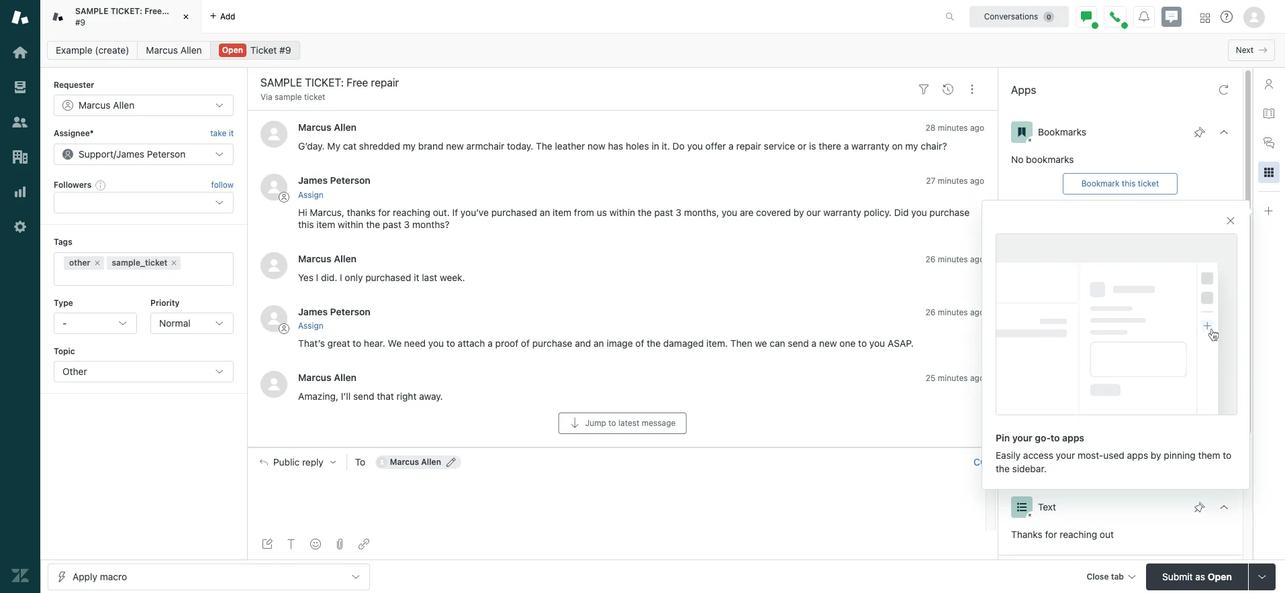 Task type: locate. For each thing, give the bounding box(es) containing it.
0 horizontal spatial your
[[1013, 432, 1033, 444]]

1 vertical spatial item
[[317, 219, 335, 230]]

follow button
[[211, 179, 234, 191]]

marcus,
[[310, 207, 344, 218]]

repair right free
[[164, 6, 187, 16]]

it left last at the top left of page
[[414, 272, 419, 283]]

sample ticket: free repair #9
[[75, 6, 187, 27]]

new left one at the bottom right
[[819, 338, 837, 349]]

assign for that's
[[298, 321, 324, 331]]

warranty left the on
[[852, 141, 890, 152]]

you right did
[[912, 207, 927, 218]]

send right "i'll"
[[353, 391, 374, 402]]

by inside pin your go-to apps easily access your most-used apps by pinning them to the sidebar.
[[1151, 450, 1162, 461]]

0 vertical spatial open
[[222, 45, 243, 55]]

via
[[261, 92, 272, 102]]

1 vertical spatial warranty
[[824, 207, 862, 218]]

sidebar.
[[1013, 463, 1047, 475]]

2 james peterson assign from the top
[[298, 306, 371, 331]]

item left from
[[553, 207, 572, 218]]

repair left service
[[736, 141, 762, 152]]

1 james peterson link from the top
[[298, 175, 371, 186]]

2 ago from the top
[[971, 176, 985, 186]]

0 vertical spatial apps
[[1063, 432, 1085, 444]]

0 vertical spatial by
[[794, 207, 804, 218]]

purchased inside hi marcus, thanks for reaching out. if you've purchased an item from us within the past 3 months, you are covered by our warranty policy. did you purchase this item within the past 3 months?
[[491, 207, 537, 218]]

of right image
[[636, 338, 644, 349]]

past down for
[[383, 219, 402, 230]]

marcus for g'day.
[[298, 122, 332, 133]]

0 vertical spatial purchase
[[930, 207, 970, 218]]

1 vertical spatial peterson
[[330, 306, 371, 317]]

to right one at the bottom right
[[858, 338, 867, 349]]

access
[[1024, 450, 1054, 461]]

1 vertical spatial assign
[[298, 321, 324, 331]]

1 james from the top
[[298, 175, 328, 186]]

time
[[1038, 240, 1060, 251]]

3 down reaching
[[404, 219, 410, 230]]

it
[[229, 129, 234, 139], [414, 272, 419, 283]]

2 assign button from the top
[[298, 320, 324, 332]]

marcus allen link inside the secondary 'element'
[[137, 41, 211, 60]]

0 horizontal spatial past
[[383, 219, 402, 230]]

zendesk chat image
[[1162, 7, 1182, 27]]

0 horizontal spatial by
[[794, 207, 804, 218]]

marcus up amazing,
[[298, 372, 332, 383]]

i'll
[[341, 391, 351, 402]]

1 26 minutes ago from the top
[[926, 254, 985, 264]]

2 james from the top
[[298, 306, 328, 317]]

2 peterson from the top
[[330, 306, 371, 317]]

1 assign button from the top
[[298, 189, 324, 201]]

0 vertical spatial it
[[229, 129, 234, 139]]

tabs tab list
[[40, 0, 932, 34]]

0 horizontal spatial repair
[[164, 6, 187, 16]]

0 vertical spatial your
[[1013, 432, 1033, 444]]

1 vertical spatial within
[[338, 219, 364, 230]]

you've
[[461, 207, 489, 218]]

add attachment image
[[334, 539, 345, 550]]

assign button for that's
[[298, 320, 324, 332]]

0 horizontal spatial item
[[317, 219, 335, 230]]

minutes
[[938, 123, 968, 133], [938, 176, 968, 186], [938, 254, 968, 264], [938, 307, 968, 317], [938, 373, 968, 383]]

assign up that's
[[298, 321, 324, 331]]

my right the on
[[906, 141, 919, 152]]

example (create)
[[56, 44, 129, 56]]

zendesk support image
[[11, 9, 29, 26]]

1 james peterson assign from the top
[[298, 175, 371, 200]]

2 assign from the top
[[298, 321, 324, 331]]

by
[[794, 207, 804, 218], [1151, 450, 1162, 461]]

1 vertical spatial 26 minutes ago text field
[[926, 307, 985, 317]]

0 vertical spatial an
[[540, 207, 550, 218]]

marcus allen link down close icon
[[137, 41, 211, 60]]

peterson for thanks
[[330, 175, 371, 186]]

james peterson assign up marcus,
[[298, 175, 371, 200]]

1 vertical spatial 26 minutes ago
[[926, 307, 985, 317]]

1 26 from the top
[[926, 254, 936, 264]]

0 horizontal spatial purchased
[[366, 272, 411, 283]]

hi
[[298, 207, 307, 218]]

4 avatar image from the top
[[261, 305, 287, 332]]

marcus down free
[[146, 44, 178, 56]]

0 vertical spatial past
[[655, 207, 673, 218]]

1 horizontal spatial by
[[1151, 450, 1162, 461]]

28
[[926, 123, 936, 133]]

1 peterson from the top
[[330, 175, 371, 186]]

tab
[[40, 0, 201, 34]]

assign button up the hi
[[298, 189, 324, 201]]

warranty right our
[[824, 207, 862, 218]]

0 vertical spatial 26
[[926, 254, 936, 264]]

within right us
[[610, 207, 635, 218]]

apps up most-
[[1063, 432, 1085, 444]]

new right brand
[[446, 141, 464, 152]]

1 vertical spatial james peterson link
[[298, 306, 371, 317]]

past left months,
[[655, 207, 673, 218]]

organizations image
[[11, 148, 29, 166]]

an left from
[[540, 207, 550, 218]]

purchase down 27 minutes ago text box
[[930, 207, 970, 218]]

allen up only
[[334, 253, 357, 264]]

0 vertical spatial assign
[[298, 190, 324, 200]]

easily
[[996, 450, 1021, 461]]

0 horizontal spatial i
[[316, 272, 319, 283]]

0 horizontal spatial of
[[521, 338, 530, 349]]

4 ago from the top
[[971, 307, 985, 317]]

marcus up g'day.
[[298, 122, 332, 133]]

1 horizontal spatial purchase
[[930, 207, 970, 218]]

a
[[729, 141, 734, 152], [844, 141, 849, 152], [488, 338, 493, 349], [812, 338, 817, 349]]

marcus allen link up my
[[298, 122, 357, 133]]

purchased right the you've
[[491, 207, 537, 218]]

0 vertical spatial within
[[610, 207, 635, 218]]

james peterson link up marcus,
[[298, 175, 371, 186]]

1 vertical spatial assign button
[[298, 320, 324, 332]]

0 vertical spatial 26 minutes ago
[[926, 254, 985, 264]]

my
[[327, 141, 340, 152]]

marcus.allen@example.com image
[[377, 457, 387, 468]]

great
[[328, 338, 350, 349]]

one
[[840, 338, 856, 349]]

format text image
[[286, 539, 297, 550]]

priority
[[150, 298, 180, 308]]

1 minutes from the top
[[938, 123, 968, 133]]

reporting image
[[11, 183, 29, 201]]

next button
[[1228, 40, 1275, 61]]

marcus allen link
[[137, 41, 211, 60], [298, 122, 357, 133], [298, 253, 357, 264], [298, 372, 357, 383]]

that
[[377, 391, 394, 402]]

marcus up yes
[[298, 253, 332, 264]]

1 horizontal spatial purchased
[[491, 207, 537, 218]]

james peterson assign up great
[[298, 306, 371, 331]]

1 vertical spatial your
[[1056, 450, 1075, 461]]

marcus allen up amazing,
[[298, 372, 357, 383]]

marcus allen up 'did.'
[[298, 253, 357, 264]]

yes
[[298, 272, 314, 283]]

0 vertical spatial peterson
[[330, 175, 371, 186]]

warranty
[[852, 141, 890, 152], [824, 207, 862, 218]]

allen up cat at top left
[[334, 122, 357, 133]]

1 horizontal spatial of
[[636, 338, 644, 349]]

submit as open
[[1163, 571, 1232, 583]]

0 horizontal spatial open
[[222, 45, 243, 55]]

on
[[892, 141, 903, 152]]

avatar image
[[261, 121, 287, 148], [261, 174, 287, 201], [261, 252, 287, 279], [261, 305, 287, 332], [261, 371, 287, 398]]

policy.
[[864, 207, 892, 218]]

marcus allen up my
[[298, 122, 357, 133]]

insert emojis image
[[310, 539, 321, 550]]

customer context image
[[1264, 79, 1275, 89]]

by left our
[[794, 207, 804, 218]]

0 vertical spatial james peterson link
[[298, 175, 371, 186]]

james up the hi
[[298, 175, 328, 186]]

1 horizontal spatial an
[[594, 338, 604, 349]]

as
[[1196, 571, 1206, 583]]

yes i did. i only purchased it last week.
[[298, 272, 465, 283]]

ago
[[971, 123, 985, 133], [971, 176, 985, 186], [971, 254, 985, 264], [971, 307, 985, 317], [971, 373, 985, 383]]

months,
[[684, 207, 719, 218]]

4 minutes from the top
[[938, 307, 968, 317]]

peterson up thanks
[[330, 175, 371, 186]]

3
[[676, 207, 682, 218], [404, 219, 410, 230]]

1 horizontal spatial apps
[[1127, 450, 1149, 461]]

did
[[894, 207, 909, 218]]

0 horizontal spatial it
[[229, 129, 234, 139]]

1 vertical spatial it
[[414, 272, 419, 283]]

amazing, i'll send that right away.
[[298, 391, 443, 402]]

conversations
[[984, 11, 1039, 21]]

1 vertical spatial 26
[[926, 307, 936, 317]]

1 horizontal spatial repair
[[736, 141, 762, 152]]

james peterson assign for marcus,
[[298, 175, 371, 200]]

by left pinning
[[1151, 450, 1162, 461]]

marcus allen link up 'did.'
[[298, 253, 357, 264]]

0 vertical spatial assign button
[[298, 189, 324, 201]]

it right take
[[229, 129, 234, 139]]

26
[[926, 254, 936, 264], [926, 307, 936, 317]]

cc
[[974, 456, 987, 468]]

0 vertical spatial james peterson assign
[[298, 175, 371, 200]]

allen inside the secondary 'element'
[[180, 44, 202, 56]]

within down thanks
[[338, 219, 364, 230]]

apps
[[1012, 84, 1037, 96]]

Subject field
[[258, 75, 909, 91]]

proof
[[495, 338, 519, 349]]

events image
[[943, 84, 954, 95]]

ago for purchase
[[971, 176, 985, 186]]

james peterson link for marcus,
[[298, 175, 371, 186]]

3 left months,
[[676, 207, 682, 218]]

example (create) button
[[47, 41, 138, 60]]

1 vertical spatial repair
[[736, 141, 762, 152]]

1 vertical spatial james peterson assign
[[298, 306, 371, 331]]

5 avatar image from the top
[[261, 371, 287, 398]]

1 horizontal spatial 3
[[676, 207, 682, 218]]

1 horizontal spatial past
[[655, 207, 673, 218]]

1 horizontal spatial i
[[340, 272, 342, 283]]

26 minutes ago text field for that's great to hear. we need you to attach a proof of purchase and an image of the damaged item. then we can send a new one to you asap.
[[926, 307, 985, 317]]

marcus allen down close icon
[[146, 44, 202, 56]]

1 vertical spatial send
[[353, 391, 374, 402]]

peterson
[[330, 175, 371, 186], [330, 306, 371, 317]]

a right the offer
[[729, 141, 734, 152]]

1 vertical spatial purchase
[[532, 338, 573, 349]]

close image
[[1226, 216, 1237, 226]]

allen
[[180, 44, 202, 56], [334, 122, 357, 133], [334, 253, 357, 264], [334, 372, 357, 383], [421, 457, 441, 467]]

main element
[[0, 0, 40, 594]]

james peterson link up great
[[298, 306, 371, 317]]

1 ago from the top
[[971, 123, 985, 133]]

0 horizontal spatial new
[[446, 141, 464, 152]]

the left damaged
[[647, 338, 661, 349]]

of right proof
[[521, 338, 530, 349]]

this
[[298, 219, 314, 230]]

allen up "i'll"
[[334, 372, 357, 383]]

go-
[[1035, 432, 1051, 444]]

2 26 from the top
[[926, 307, 936, 317]]

26 minutes ago text field for yes i did. i only purchased it last week.
[[926, 254, 985, 264]]

26 for yes i did. i only purchased it last week.
[[926, 254, 936, 264]]

allen for amazing,
[[334, 372, 357, 383]]

damaged
[[664, 338, 704, 349]]

0 horizontal spatial apps
[[1063, 432, 1085, 444]]

allen for g'day.
[[334, 122, 357, 133]]

only
[[345, 272, 363, 283]]

1 horizontal spatial new
[[819, 338, 837, 349]]

Public reply composer text field
[[254, 477, 982, 505]]

1 horizontal spatial my
[[906, 141, 919, 152]]

0 horizontal spatial within
[[338, 219, 364, 230]]

1 assign from the top
[[298, 190, 324, 200]]

holes
[[626, 141, 649, 152]]

peterson up great
[[330, 306, 371, 317]]

1 vertical spatial an
[[594, 338, 604, 349]]

james peterson link
[[298, 175, 371, 186], [298, 306, 371, 317]]

27
[[926, 176, 936, 186]]

0 vertical spatial warranty
[[852, 141, 890, 152]]

1 horizontal spatial open
[[1208, 571, 1232, 583]]

armchair
[[467, 141, 505, 152]]

2 james peterson link from the top
[[298, 306, 371, 317]]

your right pin
[[1013, 432, 1033, 444]]

i right yes
[[316, 272, 319, 283]]

the right us
[[638, 207, 652, 218]]

my left brand
[[403, 141, 416, 152]]

james for that's
[[298, 306, 328, 317]]

repair
[[164, 6, 187, 16], [736, 141, 762, 152]]

purchased right only
[[366, 272, 411, 283]]

sample
[[275, 92, 302, 102]]

0 vertical spatial purchased
[[491, 207, 537, 218]]

purchase left and
[[532, 338, 573, 349]]

5 minutes from the top
[[938, 373, 968, 383]]

assign button up that's
[[298, 320, 324, 332]]

marcus allen link for yes
[[298, 253, 357, 264]]

marcus inside the secondary 'element'
[[146, 44, 178, 56]]

secondary element
[[40, 37, 1286, 64]]

0 vertical spatial 3
[[676, 207, 682, 218]]

2 26 minutes ago text field from the top
[[926, 307, 985, 317]]

a right there
[[844, 141, 849, 152]]

new
[[446, 141, 464, 152], [819, 338, 837, 349]]

assign up the hi
[[298, 190, 324, 200]]

0 horizontal spatial 3
[[404, 219, 410, 230]]

you
[[688, 141, 703, 152], [722, 207, 738, 218], [912, 207, 927, 218], [428, 338, 444, 349], [870, 338, 885, 349]]

-
[[62, 318, 67, 329]]

2 26 minutes ago from the top
[[926, 307, 985, 317]]

normal
[[159, 318, 191, 329]]

an right and
[[594, 338, 604, 349]]

1 26 minutes ago text field from the top
[[926, 254, 985, 264]]

1 avatar image from the top
[[261, 121, 287, 148]]

1 horizontal spatial it
[[414, 272, 419, 283]]

0 horizontal spatial my
[[403, 141, 416, 152]]

your left most-
[[1056, 450, 1075, 461]]

marcus allen for g'day.
[[298, 122, 357, 133]]

repair inside sample ticket: free repair #9
[[164, 6, 187, 16]]

send right 'can'
[[788, 338, 809, 349]]

james up that's
[[298, 306, 328, 317]]

them
[[1199, 450, 1221, 461]]

purchase inside hi marcus, thanks for reaching out. if you've purchased an item from us within the past 3 months, you are covered by our warranty policy. did you purchase this item within the past 3 months?
[[930, 207, 970, 218]]

zendesk image
[[11, 568, 29, 585]]

26 minutes ago text field
[[926, 254, 985, 264], [926, 307, 985, 317]]

0 vertical spatial send
[[788, 338, 809, 349]]

assign button for hi
[[298, 189, 324, 201]]

0 vertical spatial 26 minutes ago text field
[[926, 254, 985, 264]]

you right need
[[428, 338, 444, 349]]

0 vertical spatial james
[[298, 175, 328, 186]]

3 minutes from the top
[[938, 254, 968, 264]]

service
[[764, 141, 795, 152]]

assign button
[[298, 189, 324, 201], [298, 320, 324, 332]]

i right 'did.'
[[340, 272, 342, 283]]

the down easily
[[996, 463, 1010, 475]]

0 vertical spatial repair
[[164, 6, 187, 16]]

2 minutes from the top
[[938, 176, 968, 186]]

allen down close icon
[[180, 44, 202, 56]]

3 avatar image from the top
[[261, 252, 287, 279]]

1 vertical spatial james
[[298, 306, 328, 317]]

1 horizontal spatial item
[[553, 207, 572, 218]]

attachment manager button
[[998, 333, 1243, 375]]

close image
[[179, 10, 193, 24]]

apps right the used on the right bottom of page
[[1127, 450, 1149, 461]]

marcus allen link up amazing,
[[298, 372, 357, 383]]

1 vertical spatial purchased
[[366, 272, 411, 283]]

0 horizontal spatial an
[[540, 207, 550, 218]]

item down marcus,
[[317, 219, 335, 230]]

within
[[610, 207, 635, 218], [338, 219, 364, 230]]

us
[[597, 207, 607, 218]]

item
[[553, 207, 572, 218], [317, 219, 335, 230]]

we
[[755, 338, 767, 349]]

1 horizontal spatial send
[[788, 338, 809, 349]]

1 vertical spatial by
[[1151, 450, 1162, 461]]

minutes for on
[[938, 123, 968, 133]]



Task type: describe. For each thing, give the bounding box(es) containing it.
a left one at the bottom right
[[812, 338, 817, 349]]

0 horizontal spatial send
[[353, 391, 374, 402]]

text
[[1038, 502, 1057, 513]]

asap.
[[888, 338, 914, 349]]

it inside "button"
[[229, 129, 234, 139]]

text button
[[998, 487, 1243, 529]]

2 of from the left
[[636, 338, 644, 349]]

hi marcus, thanks for reaching out. if you've purchased an item from us within the past 3 months, you are covered by our warranty policy. did you purchase this item within the past 3 months?
[[298, 207, 973, 230]]

that's
[[298, 338, 325, 349]]

peterson for to
[[330, 306, 371, 317]]

(create)
[[95, 44, 129, 56]]

submit
[[1163, 571, 1193, 583]]

edit user image
[[447, 458, 456, 467]]

tab containing sample ticket: free repair
[[40, 0, 201, 34]]

ago for on
[[971, 123, 985, 133]]

5 ago from the top
[[971, 373, 985, 383]]

today.
[[507, 141, 533, 152]]

customers image
[[11, 114, 29, 131]]

marcus allen link for g'day.
[[298, 122, 357, 133]]

avatar image for amazing,
[[261, 371, 287, 398]]

pinning
[[1164, 450, 1196, 461]]

avatar image for g'day.
[[261, 121, 287, 148]]

25
[[926, 373, 936, 383]]

example
[[56, 44, 92, 56]]

take
[[210, 129, 227, 139]]

2 i from the left
[[340, 272, 342, 283]]

cc button
[[974, 456, 987, 469]]

most-
[[1078, 450, 1104, 461]]

it inside conversationlabel log
[[414, 272, 419, 283]]

conversations button
[[970, 6, 1069, 27]]

get started image
[[11, 44, 29, 61]]

that's great to hear. we need you to attach a proof of purchase and an image of the damaged item. then we can send a new one to you asap.
[[298, 338, 914, 349]]

then
[[731, 338, 753, 349]]

item.
[[707, 338, 728, 349]]

27 minutes ago
[[926, 176, 985, 186]]

marcus for yes
[[298, 253, 332, 264]]

zendesk products image
[[1201, 13, 1210, 23]]

did.
[[321, 272, 337, 283]]

open inside the secondary 'element'
[[222, 45, 243, 55]]

an inside hi marcus, thanks for reaching out. if you've purchased an item from us within the past 3 months, you are covered by our warranty policy. did you purchase this item within the past 3 months?
[[540, 207, 550, 218]]

away.
[[419, 391, 443, 402]]

has
[[608, 141, 624, 152]]

is
[[809, 141, 816, 152]]

2 avatar image from the top
[[261, 174, 287, 201]]

free
[[144, 6, 162, 16]]

or
[[798, 141, 807, 152]]

cat
[[343, 141, 357, 152]]

take it
[[210, 129, 234, 139]]

marcus allen for yes
[[298, 253, 357, 264]]

26 minutes ago for that's great to hear. we need you to attach a proof of purchase and an image of the damaged item. then we can send a new one to you asap.
[[926, 307, 985, 317]]

minutes for purchase
[[938, 176, 968, 186]]

you right do
[[688, 141, 703, 152]]

- button
[[54, 313, 137, 334]]

need
[[404, 338, 426, 349]]

time tracking
[[1038, 240, 1099, 251]]

1 horizontal spatial your
[[1056, 450, 1075, 461]]

pin your go-to apps dialog
[[982, 200, 1251, 490]]

manager
[[1091, 348, 1129, 359]]

knowledge image
[[1264, 108, 1275, 119]]

26 minutes ago for yes i did. i only purchased it last week.
[[926, 254, 985, 264]]

sample
[[75, 6, 108, 16]]

to up access
[[1051, 432, 1060, 444]]

james peterson link for great
[[298, 306, 371, 317]]

g'day.
[[298, 141, 325, 152]]

james peterson assign for great
[[298, 306, 371, 331]]

time tracking button
[[998, 225, 1243, 267]]

26 for that's great to hear. we need you to attach a proof of purchase and an image of the damaged item. then we can send a new one to you asap.
[[926, 307, 936, 317]]

1 of from the left
[[521, 338, 530, 349]]

right
[[397, 391, 417, 402]]

by inside hi marcus, thanks for reaching out. if you've purchased an item from us within the past 3 months, you are covered by our warranty policy. did you purchase this item within the past 3 months?
[[794, 207, 804, 218]]

and
[[575, 338, 591, 349]]

are
[[740, 207, 754, 218]]

type
[[54, 298, 73, 308]]

to left hear.
[[353, 338, 361, 349]]

1 vertical spatial new
[[819, 338, 837, 349]]

bookmarks
[[1038, 126, 1087, 138]]

attachment
[[1038, 348, 1089, 359]]

apps image
[[1264, 167, 1275, 178]]

normal button
[[150, 313, 234, 334]]

conversationlabel log
[[247, 110, 998, 448]]

hear.
[[364, 338, 385, 349]]

there
[[819, 141, 842, 152]]

avatar image for yes
[[261, 252, 287, 279]]

used
[[1104, 450, 1125, 461]]

marcus allen right marcus.allen@example.com "image"
[[390, 457, 441, 467]]

to
[[355, 456, 366, 468]]

0 horizontal spatial purchase
[[532, 338, 573, 349]]

months?
[[412, 219, 450, 230]]

ticket:
[[111, 6, 142, 16]]

you left are
[[722, 207, 738, 218]]

1 vertical spatial open
[[1208, 571, 1232, 583]]

bookmarks button
[[998, 111, 1243, 153]]

marcus allen for amazing,
[[298, 372, 357, 383]]

27 minutes ago text field
[[926, 176, 985, 186]]

to left the attach
[[447, 338, 455, 349]]

image
[[607, 338, 633, 349]]

draft mode image
[[262, 539, 273, 550]]

take it button
[[210, 127, 234, 141]]

marcus for amazing,
[[298, 372, 332, 383]]

allen for yes
[[334, 253, 357, 264]]

warranty inside hi marcus, thanks for reaching out. if you've purchased an item from us within the past 3 months, you are covered by our warranty policy. did you purchase this item within the past 3 months?
[[824, 207, 862, 218]]

get help image
[[1221, 11, 1233, 23]]

offer
[[706, 141, 726, 152]]

next
[[1236, 45, 1254, 55]]

#9
[[75, 17, 85, 27]]

shredded
[[359, 141, 400, 152]]

3 ago from the top
[[971, 254, 985, 264]]

marcus right marcus.allen@example.com "image"
[[390, 457, 419, 467]]

tracking
[[1062, 240, 1099, 251]]

the down for
[[366, 219, 380, 230]]

chair?
[[921, 141, 947, 152]]

leather
[[555, 141, 585, 152]]

to right them
[[1223, 450, 1232, 461]]

can
[[770, 338, 786, 349]]

minutes for to
[[938, 307, 968, 317]]

open link
[[210, 41, 300, 60]]

assign for hi
[[298, 190, 324, 200]]

thanks
[[347, 207, 376, 218]]

last
[[422, 272, 437, 283]]

repair inside conversationlabel log
[[736, 141, 762, 152]]

the inside pin your go-to apps easily access your most-used apps by pinning them to the sidebar.
[[996, 463, 1010, 475]]

allen left edit user image
[[421, 457, 441, 467]]

1 vertical spatial past
[[383, 219, 402, 230]]

g'day. my cat shredded my brand new armchair today. the leather now has holes in it. do you offer a repair service or is there a warranty on my chair?
[[298, 141, 947, 152]]

25 minutes ago text field
[[926, 373, 985, 383]]

week.
[[440, 272, 465, 283]]

28 minutes ago
[[926, 123, 985, 133]]

pin your go-to apps easily access your most-used apps by pinning them to the sidebar.
[[996, 432, 1232, 475]]

you left asap.
[[870, 338, 885, 349]]

0 vertical spatial new
[[446, 141, 464, 152]]

pin
[[996, 432, 1010, 444]]

1 i from the left
[[316, 272, 319, 283]]

brand
[[418, 141, 444, 152]]

1 horizontal spatial within
[[610, 207, 635, 218]]

1 vertical spatial apps
[[1127, 450, 1149, 461]]

2 my from the left
[[906, 141, 919, 152]]

admin image
[[11, 218, 29, 236]]

a left proof
[[488, 338, 493, 349]]

follow
[[211, 180, 234, 190]]

1 my from the left
[[403, 141, 416, 152]]

the
[[536, 141, 553, 152]]

we
[[388, 338, 402, 349]]

28 minutes ago text field
[[926, 123, 985, 133]]

0 vertical spatial item
[[553, 207, 572, 218]]

our
[[807, 207, 821, 218]]

1 vertical spatial 3
[[404, 219, 410, 230]]

ago for to
[[971, 307, 985, 317]]

if
[[452, 207, 458, 218]]

amazing,
[[298, 391, 339, 402]]

james for hi
[[298, 175, 328, 186]]

reaching
[[393, 207, 431, 218]]

marcus allen link for amazing,
[[298, 372, 357, 383]]

add link (cmd k) image
[[359, 539, 369, 550]]

marcus allen inside the secondary 'element'
[[146, 44, 202, 56]]

views image
[[11, 79, 29, 96]]



Task type: vqa. For each thing, say whether or not it's contained in the screenshot.
Send John the slide deck link
no



